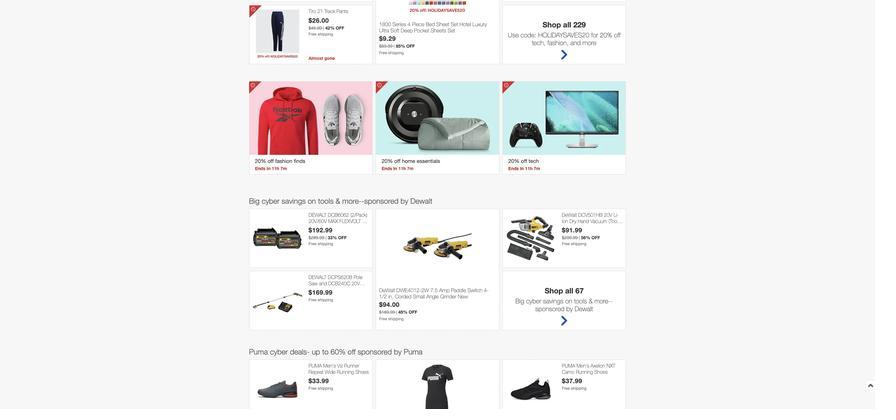Task type: describe. For each thing, give the bounding box(es) containing it.
pocket
[[415, 28, 430, 34]]

off left the home
[[395, 158, 401, 164]]

dewalt dcv501hb 20v li- ion dry hand vacuum (tool only) new link
[[563, 212, 623, 230]]

bundle
[[309, 293, 323, 298]]

big inside shop all 67 big cyber savings on tools & more-- sponsored by dewalt
[[516, 298, 525, 305]]

0 vertical spatial set
[[451, 21, 459, 27]]

0 vertical spatial &
[[336, 197, 341, 206]]

off inside tiro 21 track pants $26.00 $45.00 | 42% off free shipping
[[336, 25, 345, 30]]

off left fashion
[[268, 158, 274, 164]]

free inside tiro 21 track pants $26.00 $45.00 | 42% off free shipping
[[309, 32, 317, 36]]

finds
[[294, 158, 306, 164]]

ends for 20% off home essentials
[[382, 166, 392, 171]]

puma cyber deals- up to 60% off sponsored by puma
[[249, 348, 423, 357]]

56%
[[582, 235, 591, 240]]

wide
[[325, 369, 336, 375]]

dewalt dcv501hb 20v li- ion dry hand vacuum (tool only) new
[[563, 212, 619, 230]]

$26.00
[[309, 16, 329, 24]]

20% for 20% off tech
[[509, 158, 520, 164]]

tools inside shop all 67 big cyber savings on tools & more-- sponsored by dewalt
[[575, 298, 588, 305]]

battery inside dewalt dcb6062 (2/pack) 20v/60v max flexvolt 6 ah lithium-ion battery new
[[340, 224, 354, 230]]

puma for $33.99
[[309, 363, 322, 369]]

charger
[[343, 287, 360, 292]]

soft
[[391, 28, 400, 34]]

puma for $37.99
[[563, 363, 576, 369]]

runner
[[345, 363, 360, 369]]

1800 series 4 piece bed sheet set hotel luxury ultra soft deep pocket sheets set link
[[380, 21, 496, 35]]

7m for tech
[[534, 166, 541, 171]]

cyber for puma cyber deals- up to 60% off sponsored by puma
[[270, 348, 288, 357]]

0 horizontal spatial on
[[308, 197, 316, 206]]

20% for 20% off home essentials
[[382, 158, 393, 164]]

$209.99
[[563, 235, 578, 240]]

dcv501hb
[[579, 212, 603, 218]]

$94.00
[[380, 301, 400, 308]]

ends in 11h 7m for fashion
[[255, 166, 287, 171]]

dewalt for in.
[[380, 287, 395, 294]]

0 vertical spatial savings
[[282, 197, 306, 206]]

dewalt for $192.99
[[309, 212, 327, 218]]

off right 60% in the left of the page
[[348, 348, 356, 357]]

(2/pack)
[[351, 212, 368, 218]]

free inside dewalt dwe4012-2w 7.5 amp paddle switch 4- 1/2 in. corded small angle grinder new $94.00 $169.99 | 45% off free shipping
[[380, 317, 388, 322]]

7m for home
[[408, 166, 414, 171]]

dcps620b
[[328, 275, 353, 280]]

21
[[318, 9, 323, 14]]

| inside tiro 21 track pants $26.00 $45.00 | 42% off free shipping
[[323, 25, 324, 30]]

ah
[[309, 224, 314, 230]]

$169.99 inside $169.99 free shipping
[[309, 289, 333, 296]]

dewalt dwe4012-2w 7.5 amp paddle switch 4- 1/2 in. corded small angle grinder new link
[[380, 287, 496, 301]]

2 vertical spatial sponsored
[[358, 348, 392, 357]]

ultra
[[380, 28, 389, 34]]

shoes inside 'puma men's viz runner repeat wide running shoes $33.99 free shipping'
[[356, 369, 369, 375]]

battery inside dewalt dcps620b pole saw and dcb240c 20v max xr battery charger bundle new
[[327, 287, 342, 292]]

axelion
[[591, 363, 606, 369]]

$91.99 $209.99 | 56% off free shipping
[[563, 226, 601, 246]]

vacuum
[[591, 218, 608, 224]]

(tool
[[609, 218, 619, 224]]

| inside dewalt dwe4012-2w 7.5 amp paddle switch 4- 1/2 in. corded small angle grinder new $94.00 $169.99 | 45% off free shipping
[[397, 310, 398, 315]]

20v/60v
[[309, 218, 327, 224]]

$169.99 free shipping
[[309, 289, 333, 302]]

sponsored inside shop all 67 big cyber savings on tools & more-- sponsored by dewalt
[[536, 305, 565, 313]]

essentials
[[417, 158, 441, 164]]

dewalt for $169.99
[[309, 275, 327, 280]]

11h for fashion
[[272, 166, 279, 171]]

cyber inside shop all 67 big cyber savings on tools & more-- sponsored by dewalt
[[527, 298, 542, 305]]

$59.99
[[380, 44, 393, 49]]

for
[[592, 31, 599, 39]]

0 vertical spatial sponsored
[[365, 197, 399, 206]]

gone
[[325, 56, 335, 61]]

all for 67
[[566, 287, 574, 295]]

camo
[[563, 369, 575, 375]]

use
[[508, 31, 519, 39]]

0 horizontal spatial more-
[[343, 197, 362, 206]]

savings inside shop all 67 big cyber savings on tools & more-- sponsored by dewalt
[[544, 298, 564, 305]]

$91.99
[[563, 226, 583, 234]]

$192.99
[[309, 226, 333, 234]]

dewalt dcb6062 (2/pack) 20v/60v max flexvolt 6 ah lithium-ion battery new
[[309, 212, 368, 230]]

home
[[402, 158, 416, 164]]

$289.99
[[309, 235, 325, 240]]

puma men's viz runner repeat wide running shoes link
[[309, 363, 370, 375]]

corded
[[395, 294, 412, 300]]

shop for shop all 229
[[543, 20, 562, 29]]

and inside dewalt dcps620b pole saw and dcb240c 20v max xr battery charger bundle new
[[319, 281, 327, 286]]

$33.99
[[309, 377, 329, 385]]

1 puma from the left
[[249, 348, 268, 357]]

60%
[[331, 348, 346, 357]]

2w
[[422, 287, 429, 294]]

saw
[[309, 281, 318, 286]]

& inside shop all 67 big cyber savings on tools & more-- sponsored by dewalt
[[589, 298, 593, 305]]

7.5
[[431, 287, 438, 294]]

| inside 1800 series 4 piece bed sheet set hotel luxury ultra soft deep pocket sheets set $9.29 $59.99 | 85% off free shipping
[[394, 44, 395, 49]]

dcb6062
[[328, 212, 349, 218]]

almost
[[309, 56, 324, 61]]

nxt
[[607, 363, 616, 369]]

puma men's viz runner repeat wide running shoes $33.99 free shipping
[[309, 363, 369, 391]]

- inside shop all 67 big cyber savings on tools & more-- sponsored by dewalt
[[611, 298, 614, 305]]

series
[[393, 21, 407, 27]]

ends in 11h 7m for home
[[382, 166, 414, 171]]

dewalt dcps620b pole saw and dcb240c 20v max xr battery charger bundle new link
[[309, 275, 370, 298]]

ion inside dewalt dcb6062 (2/pack) 20v/60v max flexvolt 6 ah lithium-ion battery new
[[332, 224, 338, 230]]

dewalt dcps620b pole saw and dcb240c 20v max xr battery charger bundle new
[[309, 275, 363, 298]]

7m for fashion
[[281, 166, 287, 171]]

4-
[[484, 287, 489, 294]]

in for home
[[394, 166, 398, 171]]

fashion
[[275, 158, 293, 164]]

dewalt inside shop all 67 big cyber savings on tools & more-- sponsored by dewalt
[[575, 305, 594, 313]]

off inside $192.99 $289.99 | 33% off free shipping
[[338, 235, 347, 240]]

li-
[[614, 212, 619, 218]]

ends in 11h 7m for tech
[[509, 166, 541, 171]]

$45.00
[[309, 25, 322, 30]]

$192.99 $289.99 | 33% off free shipping
[[309, 226, 347, 246]]

dwe4012-
[[397, 287, 422, 294]]

men's for $37.99
[[577, 363, 590, 369]]

grinder
[[441, 294, 457, 300]]

big cyber savings on tools & more--sponsored by dewalt
[[249, 197, 433, 206]]

shipping inside dewalt dwe4012-2w 7.5 amp paddle switch 4- 1/2 in. corded small angle grinder new $94.00 $169.99 | 45% off free shipping
[[389, 317, 404, 322]]

hand
[[578, 218, 590, 224]]

viz
[[338, 363, 343, 369]]

by inside shop all 67 big cyber savings on tools & more-- sponsored by dewalt
[[567, 305, 573, 313]]

6
[[363, 218, 365, 224]]

shipping inside $91.99 $209.99 | 56% off free shipping
[[572, 242, 587, 246]]

off inside $91.99 $209.99 | 56% off free shipping
[[592, 235, 601, 240]]

deep
[[401, 28, 413, 34]]

track
[[325, 9, 335, 14]]

amp
[[440, 287, 450, 294]]

more
[[583, 39, 597, 47]]

new inside dewalt dwe4012-2w 7.5 amp paddle switch 4- 1/2 in. corded small angle grinder new $94.00 $169.99 | 45% off free shipping
[[458, 294, 468, 300]]

new inside dewalt dcps620b pole saw and dcb240c 20v max xr battery charger bundle new
[[325, 293, 334, 298]]

tiro
[[309, 9, 316, 14]]

free inside 'puma men's viz runner repeat wide running shoes $33.99 free shipping'
[[309, 386, 317, 391]]



Task type: locate. For each thing, give the bounding box(es) containing it.
off inside dewalt dwe4012-2w 7.5 amp paddle switch 4- 1/2 in. corded small angle grinder new $94.00 $169.99 | 45% off free shipping
[[409, 310, 418, 315]]

2 horizontal spatial in
[[521, 166, 524, 171]]

1 vertical spatial more-
[[595, 298, 611, 305]]

shipping inside $192.99 $289.99 | 33% off free shipping
[[318, 242, 333, 246]]

new down xr
[[325, 293, 334, 298]]

0 vertical spatial big
[[249, 197, 260, 206]]

11h down 20% off fashion finds
[[272, 166, 279, 171]]

shipping down 45% at left bottom
[[389, 317, 404, 322]]

45%
[[399, 310, 408, 315]]

1 puma from the left
[[309, 363, 322, 369]]

fashion,
[[548, 39, 569, 47]]

shipping down 42%
[[318, 32, 333, 36]]

0 vertical spatial on
[[308, 197, 316, 206]]

ends in 11h 7m down 20% off tech
[[509, 166, 541, 171]]

new down "paddle"
[[458, 294, 468, 300]]

dewalt up 20v/60v
[[309, 212, 327, 218]]

1 horizontal spatial ion
[[563, 218, 569, 224]]

1 vertical spatial 20v
[[352, 281, 360, 286]]

2 horizontal spatial ends in 11h 7m
[[509, 166, 541, 171]]

1 vertical spatial by
[[567, 305, 573, 313]]

20%
[[601, 31, 613, 39], [255, 158, 266, 164], [382, 158, 393, 164], [509, 158, 520, 164]]

7m down tech
[[534, 166, 541, 171]]

shipping inside tiro 21 track pants $26.00 $45.00 | 42% off free shipping
[[318, 32, 333, 36]]

0 vertical spatial all
[[564, 20, 572, 29]]

20v inside dewalt dcps620b pole saw and dcb240c 20v max xr battery charger bundle new
[[352, 281, 360, 286]]

dewalt dwe4012-2w 7.5 amp paddle switch 4- 1/2 in. corded small angle grinder new $94.00 $169.99 | 45% off free shipping
[[380, 287, 489, 322]]

shipping down the 33%
[[318, 242, 333, 246]]

free down '$37.99'
[[563, 386, 570, 391]]

1 shoes from the left
[[356, 369, 369, 375]]

1 horizontal spatial more-
[[595, 298, 611, 305]]

men's inside 'puma men's viz runner repeat wide running shoes $33.99 free shipping'
[[324, 363, 336, 369]]

off left tech
[[522, 158, 528, 164]]

max inside dewalt dcps620b pole saw and dcb240c 20v max xr battery charger bundle new
[[309, 287, 319, 292]]

1 horizontal spatial &
[[589, 298, 593, 305]]

battery down flexvolt
[[340, 224, 354, 230]]

$169.99 inside dewalt dwe4012-2w 7.5 amp paddle switch 4- 1/2 in. corded small angle grinder new $94.00 $169.99 | 45% off free shipping
[[380, 310, 395, 315]]

1 vertical spatial and
[[319, 281, 327, 286]]

2 ends from the left
[[382, 166, 392, 171]]

puma inside 'puma men's viz runner repeat wide running shoes $33.99 free shipping'
[[309, 363, 322, 369]]

0 horizontal spatial tools
[[318, 197, 334, 206]]

11h down tech
[[526, 166, 533, 171]]

puma
[[309, 363, 322, 369], [563, 363, 576, 369]]

1 horizontal spatial 7m
[[408, 166, 414, 171]]

off right the 33%
[[338, 235, 347, 240]]

20% left fashion
[[255, 158, 266, 164]]

1 horizontal spatial puma
[[404, 348, 423, 357]]

running inside 'puma men's viz runner repeat wide running shoes $33.99 free shipping'
[[337, 369, 354, 375]]

0 horizontal spatial max
[[309, 287, 319, 292]]

free down '$59.99'
[[380, 51, 388, 55]]

free down $94.00
[[380, 317, 388, 322]]

new down 6
[[356, 224, 365, 230]]

3 ends from the left
[[509, 166, 519, 171]]

puma men's axelion nxt camo running shoes link
[[563, 363, 623, 375]]

1 7m from the left
[[281, 166, 287, 171]]

bed
[[426, 21, 435, 27]]

all up the holidaysaves20
[[564, 20, 572, 29]]

ends for 20% off fashion finds
[[255, 166, 266, 171]]

new
[[356, 224, 365, 230], [573, 224, 583, 230], [325, 293, 334, 298], [458, 294, 468, 300]]

0 horizontal spatial and
[[319, 281, 327, 286]]

free down the $45.00
[[309, 32, 317, 36]]

1 horizontal spatial dewalt
[[575, 305, 594, 313]]

luxury
[[473, 21, 487, 27]]

1 vertical spatial shop
[[545, 287, 564, 295]]

0 horizontal spatial in
[[267, 166, 271, 171]]

off inside shop all 229 use code: holidaysaves20 for 20% off tech, fashion, and more
[[615, 31, 621, 39]]

in for fashion
[[267, 166, 271, 171]]

1 vertical spatial sponsored
[[536, 305, 565, 313]]

and left more
[[571, 39, 581, 47]]

max
[[329, 218, 338, 224], [309, 287, 319, 292]]

0 horizontal spatial men's
[[324, 363, 336, 369]]

dry
[[570, 218, 577, 224]]

0 horizontal spatial ends in 11h 7m
[[255, 166, 287, 171]]

piece
[[412, 21, 425, 27]]

| left 45% at left bottom
[[397, 310, 398, 315]]

and inside shop all 229 use code: holidaysaves20 for 20% off tech, fashion, and more
[[571, 39, 581, 47]]

0 horizontal spatial ion
[[332, 224, 338, 230]]

2 puma from the left
[[404, 348, 423, 357]]

and up xr
[[319, 281, 327, 286]]

1 horizontal spatial puma
[[563, 363, 576, 369]]

1 vertical spatial on
[[566, 298, 573, 305]]

1800 series 4 piece bed sheet set hotel luxury ultra soft deep pocket sheets set $9.29 $59.99 | 85% off free shipping
[[380, 21, 487, 55]]

free inside 1800 series 4 piece bed sheet set hotel luxury ultra soft deep pocket sheets set $9.29 $59.99 | 85% off free shipping
[[380, 51, 388, 55]]

hotel
[[460, 21, 471, 27]]

3 11h from the left
[[526, 166, 533, 171]]

men's for $33.99
[[324, 363, 336, 369]]

shipping inside 'puma men's viz runner repeat wide running shoes $33.99 free shipping'
[[318, 386, 333, 391]]

0 horizontal spatial -
[[362, 197, 365, 206]]

4
[[408, 21, 411, 27]]

0 horizontal spatial &
[[336, 197, 341, 206]]

0 horizontal spatial 11h
[[272, 166, 279, 171]]

in down 20% off home essentials
[[394, 166, 398, 171]]

dewalt inside dewalt dwe4012-2w 7.5 amp paddle switch 4- 1/2 in. corded small angle grinder new $94.00 $169.99 | 45% off free shipping
[[380, 287, 395, 294]]

0 vertical spatial shop
[[543, 20, 562, 29]]

1 horizontal spatial shoes
[[595, 369, 608, 375]]

1 horizontal spatial big
[[516, 298, 525, 305]]

1 horizontal spatial savings
[[544, 298, 564, 305]]

ends down 20% off fashion finds
[[255, 166, 266, 171]]

shipping inside puma men's axelion nxt camo running shoes $37.99 free shipping
[[572, 386, 587, 391]]

0 vertical spatial dewalt
[[411, 197, 433, 206]]

0 vertical spatial tools
[[318, 197, 334, 206]]

off right 56%
[[592, 235, 601, 240]]

new down the dry
[[573, 224, 583, 230]]

1 vertical spatial battery
[[327, 287, 342, 292]]

$169.99
[[309, 289, 333, 296], [380, 310, 395, 315]]

free down $33.99
[[309, 386, 317, 391]]

11h for home
[[399, 166, 406, 171]]

puma men's axelion nxt camo running shoes $37.99 free shipping
[[563, 363, 616, 391]]

max down saw
[[309, 287, 319, 292]]

shipping down 56%
[[572, 242, 587, 246]]

in.
[[389, 294, 394, 300]]

ion up 'only)'
[[563, 218, 569, 224]]

shoes down 'axelion'
[[595, 369, 608, 375]]

puma up the repeat
[[309, 363, 322, 369]]

2 puma from the left
[[563, 363, 576, 369]]

code:
[[521, 31, 537, 39]]

1 in from the left
[[267, 166, 271, 171]]

|
[[323, 25, 324, 30], [394, 44, 395, 49], [326, 235, 327, 240], [579, 235, 580, 240], [397, 310, 398, 315]]

shipping down "85%"
[[389, 51, 404, 55]]

11h for tech
[[526, 166, 533, 171]]

20% for 20% off fashion finds
[[255, 158, 266, 164]]

1 horizontal spatial -
[[611, 298, 614, 305]]

2 horizontal spatial 11h
[[526, 166, 533, 171]]

shop for shop all 67
[[545, 287, 564, 295]]

free down saw
[[309, 298, 317, 302]]

20v down pole
[[352, 281, 360, 286]]

dewalt up in.
[[380, 287, 395, 294]]

20% left tech
[[509, 158, 520, 164]]

to
[[323, 348, 329, 357]]

1 horizontal spatial 11h
[[399, 166, 406, 171]]

0 horizontal spatial puma
[[309, 363, 322, 369]]

men's inside puma men's axelion nxt camo running shoes $37.99 free shipping
[[577, 363, 590, 369]]

deals-
[[290, 348, 310, 357]]

1 horizontal spatial men's
[[577, 363, 590, 369]]

dewalt dcb6062 (2/pack) 20v/60v max flexvolt 6 ah lithium-ion battery new link
[[309, 212, 370, 230]]

dewalt inside dewalt dcps620b pole saw and dcb240c 20v max xr battery charger bundle new
[[309, 275, 327, 280]]

up
[[312, 348, 320, 357]]

free
[[309, 32, 317, 36], [380, 51, 388, 55], [309, 242, 317, 246], [563, 242, 570, 246], [309, 298, 317, 302], [380, 317, 388, 322], [309, 386, 317, 391], [563, 386, 570, 391]]

shop inside shop all 67 big cyber savings on tools & more-- sponsored by dewalt
[[545, 287, 564, 295]]

0 vertical spatial and
[[571, 39, 581, 47]]

in for tech
[[521, 166, 524, 171]]

67
[[576, 287, 584, 295]]

ends in 11h 7m down 20% off fashion finds
[[255, 166, 287, 171]]

0 horizontal spatial running
[[337, 369, 354, 375]]

off right 42%
[[336, 25, 345, 30]]

new inside dewalt dcb6062 (2/pack) 20v/60v max flexvolt 6 ah lithium-ion battery new
[[356, 224, 365, 230]]

shop
[[543, 20, 562, 29], [545, 287, 564, 295]]

running inside puma men's axelion nxt camo running shoes $37.99 free shipping
[[576, 369, 594, 375]]

tools down '67' in the bottom of the page
[[575, 298, 588, 305]]

1 vertical spatial dewalt
[[575, 305, 594, 313]]

max inside dewalt dcb6062 (2/pack) 20v/60v max flexvolt 6 ah lithium-ion battery new
[[329, 218, 338, 224]]

on inside shop all 67 big cyber savings on tools & more-- sponsored by dewalt
[[566, 298, 573, 305]]

2 11h from the left
[[399, 166, 406, 171]]

puma
[[249, 348, 268, 357], [404, 348, 423, 357]]

20v
[[605, 212, 613, 218], [352, 281, 360, 286]]

2 dewalt from the top
[[309, 275, 327, 280]]

repeat
[[309, 369, 324, 375]]

1 vertical spatial dewalt
[[309, 275, 327, 280]]

free down the $289.99
[[309, 242, 317, 246]]

almost gone
[[309, 56, 335, 61]]

$169.99 down $94.00
[[380, 310, 395, 315]]

small
[[413, 294, 425, 300]]

1 horizontal spatial and
[[571, 39, 581, 47]]

free inside $192.99 $289.99 | 33% off free shipping
[[309, 242, 317, 246]]

0 horizontal spatial $169.99
[[309, 289, 333, 296]]

tiro 21 track pants $26.00 $45.00 | 42% off free shipping
[[309, 9, 348, 36]]

2 shoes from the left
[[595, 369, 608, 375]]

ion
[[563, 218, 569, 224], [332, 224, 338, 230]]

big
[[249, 197, 260, 206], [516, 298, 525, 305]]

free down $209.99
[[563, 242, 570, 246]]

1 men's from the left
[[324, 363, 336, 369]]

1 ends in 11h 7m from the left
[[255, 166, 287, 171]]

ends down 20% off tech
[[509, 166, 519, 171]]

1 vertical spatial ion
[[332, 224, 338, 230]]

dewalt for only)
[[563, 212, 577, 218]]

42%
[[326, 25, 335, 30]]

battery down dcb240c
[[327, 287, 342, 292]]

0 vertical spatial dewalt
[[563, 212, 577, 218]]

20% off tech
[[509, 158, 539, 164]]

tech,
[[533, 39, 546, 47]]

max down dcb6062
[[329, 218, 338, 224]]

shipping down $33.99
[[318, 386, 333, 391]]

| left 42%
[[323, 25, 324, 30]]

7m down fashion
[[281, 166, 287, 171]]

cyber for big cyber savings on tools & more--sponsored by dewalt
[[262, 197, 280, 206]]

tools up dcb6062
[[318, 197, 334, 206]]

shipping down '$37.99'
[[572, 386, 587, 391]]

off right "85%"
[[407, 43, 415, 49]]

0 vertical spatial more-
[[343, 197, 362, 206]]

0 horizontal spatial puma
[[249, 348, 268, 357]]

1 vertical spatial cyber
[[527, 298, 542, 305]]

and
[[571, 39, 581, 47], [319, 281, 327, 286]]

$169.99 down saw
[[309, 289, 333, 296]]

ion inside dewalt dcv501hb 20v li- ion dry hand vacuum (tool only) new
[[563, 218, 569, 224]]

| left 56%
[[579, 235, 580, 240]]

3 7m from the left
[[534, 166, 541, 171]]

new inside dewalt dcv501hb 20v li- ion dry hand vacuum (tool only) new
[[573, 224, 583, 230]]

off right 45% at left bottom
[[409, 310, 418, 315]]

2 ends in 11h 7m from the left
[[382, 166, 414, 171]]

all inside shop all 229 use code: holidaysaves20 for 20% off tech, fashion, and more
[[564, 20, 572, 29]]

20% inside shop all 229 use code: holidaysaves20 for 20% off tech, fashion, and more
[[601, 31, 613, 39]]

2 vertical spatial cyber
[[270, 348, 288, 357]]

0 vertical spatial battery
[[340, 224, 354, 230]]

0 horizontal spatial ends
[[255, 166, 266, 171]]

| left the 33%
[[326, 235, 327, 240]]

0 vertical spatial dewalt
[[309, 212, 327, 218]]

1 vertical spatial savings
[[544, 298, 564, 305]]

shipping inside 1800 series 4 piece bed sheet set hotel luxury ultra soft deep pocket sheets set $9.29 $59.99 | 85% off free shipping
[[389, 51, 404, 55]]

1 vertical spatial -
[[611, 298, 614, 305]]

1 vertical spatial max
[[309, 287, 319, 292]]

flexvolt
[[340, 218, 361, 224]]

shop all 67 big cyber savings on tools & more-- sponsored by dewalt
[[516, 287, 614, 313]]

2 horizontal spatial 7m
[[534, 166, 541, 171]]

tech
[[529, 158, 539, 164]]

| left "85%"
[[394, 44, 395, 49]]

1 horizontal spatial max
[[329, 218, 338, 224]]

in down 20% off fashion finds
[[267, 166, 271, 171]]

| inside $91.99 $209.99 | 56% off free shipping
[[579, 235, 580, 240]]

running down 'axelion'
[[576, 369, 594, 375]]

| inside $192.99 $289.99 | 33% off free shipping
[[326, 235, 327, 240]]

229
[[574, 20, 586, 29]]

1 11h from the left
[[272, 166, 279, 171]]

shop up the holidaysaves20
[[543, 20, 562, 29]]

1 vertical spatial &
[[589, 298, 593, 305]]

more- inside shop all 67 big cyber savings on tools & more-- sponsored by dewalt
[[595, 298, 611, 305]]

20v inside dewalt dcv501hb 20v li- ion dry hand vacuum (tool only) new
[[605, 212, 613, 218]]

running down viz
[[337, 369, 354, 375]]

0 horizontal spatial dewalt
[[411, 197, 433, 206]]

switch
[[468, 287, 483, 294]]

20v up (tool at the right bottom
[[605, 212, 613, 218]]

1 horizontal spatial in
[[394, 166, 398, 171]]

1 dewalt from the top
[[309, 212, 327, 218]]

1 horizontal spatial tools
[[575, 298, 588, 305]]

men's left 'axelion'
[[577, 363, 590, 369]]

0 horizontal spatial savings
[[282, 197, 306, 206]]

1 vertical spatial $169.99
[[380, 310, 395, 315]]

0 horizontal spatial dewalt
[[380, 287, 395, 294]]

2 horizontal spatial ends
[[509, 166, 519, 171]]

ion up the 33%
[[332, 224, 338, 230]]

ends for 20% off tech
[[509, 166, 519, 171]]

1 horizontal spatial $169.99
[[380, 310, 395, 315]]

off right for
[[615, 31, 621, 39]]

3 ends in 11h 7m from the left
[[509, 166, 541, 171]]

all inside shop all 67 big cyber savings on tools & more-- sponsored by dewalt
[[566, 287, 574, 295]]

men's up wide
[[324, 363, 336, 369]]

dcb240c
[[329, 281, 350, 286]]

puma up camo
[[563, 363, 576, 369]]

set left hotel
[[451, 21, 459, 27]]

1 running from the left
[[337, 369, 354, 375]]

85%
[[396, 43, 406, 49]]

puma inside puma men's axelion nxt camo running shoes $37.99 free shipping
[[563, 363, 576, 369]]

2 running from the left
[[576, 369, 594, 375]]

shipping down xr
[[318, 298, 333, 302]]

shop inside shop all 229 use code: holidaysaves20 for 20% off tech, fashion, and more
[[543, 20, 562, 29]]

in
[[267, 166, 271, 171], [394, 166, 398, 171], [521, 166, 524, 171]]

0 vertical spatial $169.99
[[309, 289, 333, 296]]

3 in from the left
[[521, 166, 524, 171]]

2 men's from the left
[[577, 363, 590, 369]]

pole
[[354, 275, 363, 280]]

7m down 20% off home essentials
[[408, 166, 414, 171]]

shoes inside puma men's axelion nxt camo running shoes $37.99 free shipping
[[595, 369, 608, 375]]

shoes
[[356, 369, 369, 375], [595, 369, 608, 375]]

11h down the home
[[399, 166, 406, 171]]

0 horizontal spatial 7m
[[281, 166, 287, 171]]

0 horizontal spatial big
[[249, 197, 260, 206]]

only)
[[563, 224, 572, 230]]

dewalt inside dewalt dcb6062 (2/pack) 20v/60v max flexvolt 6 ah lithium-ion battery new
[[309, 212, 327, 218]]

paddle
[[451, 287, 467, 294]]

ends down 20% off home essentials
[[382, 166, 392, 171]]

1 vertical spatial all
[[566, 287, 574, 295]]

&
[[336, 197, 341, 206], [589, 298, 593, 305]]

0 vertical spatial ion
[[563, 218, 569, 224]]

shipping inside $169.99 free shipping
[[318, 298, 333, 302]]

1 ends from the left
[[255, 166, 266, 171]]

1 horizontal spatial dewalt
[[563, 212, 577, 218]]

1 vertical spatial set
[[448, 28, 456, 34]]

shipping
[[318, 32, 333, 36], [389, 51, 404, 55], [318, 242, 333, 246], [572, 242, 587, 246], [318, 298, 333, 302], [389, 317, 404, 322], [318, 386, 333, 391], [572, 386, 587, 391]]

tiro 21 track pants link
[[309, 9, 370, 15]]

set down sheet at top
[[448, 28, 456, 34]]

0 horizontal spatial 20v
[[352, 281, 360, 286]]

0 vertical spatial max
[[329, 218, 338, 224]]

xr
[[320, 287, 326, 292]]

ends in 11h 7m down the home
[[382, 166, 414, 171]]

sheets
[[431, 28, 447, 34]]

dewalt inside dewalt dcv501hb 20v li- ion dry hand vacuum (tool only) new
[[563, 212, 577, 218]]

1 vertical spatial dewalt
[[380, 287, 395, 294]]

sheet
[[437, 21, 450, 27]]

0 vertical spatial cyber
[[262, 197, 280, 206]]

dewalt up saw
[[309, 275, 327, 280]]

off inside 1800 series 4 piece bed sheet set hotel luxury ultra soft deep pocket sheets set $9.29 $59.99 | 85% off free shipping
[[407, 43, 415, 49]]

shop all 229 use code: holidaysaves20 for 20% off tech, fashion, and more
[[508, 20, 621, 47]]

0 vertical spatial by
[[401, 197, 409, 206]]

1 vertical spatial tools
[[575, 298, 588, 305]]

0 vertical spatial -
[[362, 197, 365, 206]]

all for 229
[[564, 20, 572, 29]]

2 in from the left
[[394, 166, 398, 171]]

2 7m from the left
[[408, 166, 414, 171]]

pants
[[337, 9, 348, 14]]

free inside $169.99 free shipping
[[309, 298, 317, 302]]

20% left the home
[[382, 158, 393, 164]]

1 vertical spatial big
[[516, 298, 525, 305]]

1 horizontal spatial ends
[[382, 166, 392, 171]]

1800
[[380, 21, 391, 27]]

shop left '67' in the bottom of the page
[[545, 287, 564, 295]]

0 vertical spatial 20v
[[605, 212, 613, 218]]

shoes down 'runner'
[[356, 369, 369, 375]]

free inside $91.99 $209.99 | 56% off free shipping
[[563, 242, 570, 246]]

2 vertical spatial by
[[394, 348, 402, 357]]

1 horizontal spatial running
[[576, 369, 594, 375]]

33%
[[328, 235, 337, 240]]

1 horizontal spatial on
[[566, 298, 573, 305]]

1 horizontal spatial ends in 11h 7m
[[382, 166, 414, 171]]

dewalt
[[411, 197, 433, 206], [575, 305, 594, 313]]

dewalt up the dry
[[563, 212, 577, 218]]

in down 20% off tech
[[521, 166, 524, 171]]

20% off fashion finds
[[255, 158, 306, 164]]

20% right for
[[601, 31, 613, 39]]

-
[[362, 197, 365, 206], [611, 298, 614, 305]]

angle
[[427, 294, 439, 300]]

free inside puma men's axelion nxt camo running shoes $37.99 free shipping
[[563, 386, 570, 391]]

all left '67' in the bottom of the page
[[566, 287, 574, 295]]

0 horizontal spatial shoes
[[356, 369, 369, 375]]

1 horizontal spatial 20v
[[605, 212, 613, 218]]



Task type: vqa. For each thing, say whether or not it's contained in the screenshot.
Buying
no



